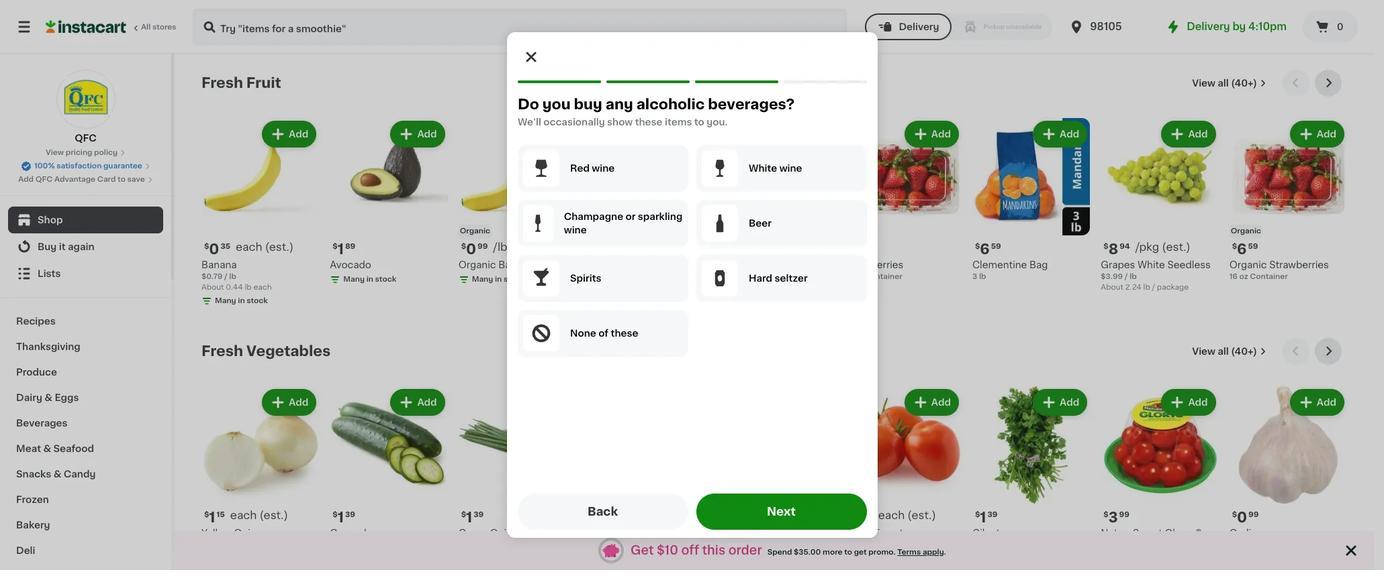 Task type: locate. For each thing, give the bounding box(es) containing it.
$ left 15
[[204, 512, 209, 519]]

/ up 0.44 at the left of page
[[224, 274, 227, 281]]

1 up 'cucumber'
[[338, 511, 344, 525]]

strawberries 16 oz container
[[844, 261, 904, 281]]

about down $1.99
[[844, 553, 866, 560]]

each up crown at the bottom right
[[744, 511, 771, 521]]

qfc inside qfc link
[[75, 134, 97, 143]]

$2.99 down the 'broccoli'
[[715, 542, 737, 550]]

0 horizontal spatial 59
[[991, 243, 1001, 251]]

99 up naturesweet
[[1119, 512, 1130, 519]]

about down $3.99
[[1101, 284, 1123, 292]]

0 horizontal spatial 39
[[345, 512, 355, 519]]

1 vertical spatial fresh
[[201, 345, 243, 359]]

each (est.) inside the $0.35 each (estimated) element
[[236, 242, 294, 253]]

$1.15 each (estimated) element
[[201, 510, 319, 527]]

0 horizontal spatial $ 0 99
[[461, 243, 488, 257]]

each (est.) up apple
[[745, 242, 803, 253]]

1 for avocado
[[338, 243, 344, 257]]

0 horizontal spatial $ 1 39
[[333, 511, 355, 525]]

strawberries inside the organic strawberries 16 oz container
[[1269, 261, 1329, 270]]

clementine bag 3 lb
[[972, 261, 1048, 281]]

onion
[[234, 529, 262, 539]]

in down 0.44 at the left of page
[[238, 298, 245, 305]]

None search field
[[192, 8, 848, 46]]

$1.91 each (estimated) element
[[715, 510, 833, 527]]

& right meat
[[43, 445, 51, 454]]

alcoholic
[[636, 97, 704, 111]]

deli
[[16, 547, 35, 556]]

0 vertical spatial view all (40+) button
[[1187, 70, 1272, 97]]

2 (40+) from the top
[[1231, 347, 1257, 357]]

1 up cilantro
[[980, 511, 986, 525]]

2 vertical spatial &
[[54, 470, 61, 480]]

1 for green onions (scallions)
[[466, 511, 472, 525]]

0 vertical spatial these
[[635, 118, 662, 127]]

organic inside the organic strawberries 16 oz container
[[1229, 261, 1267, 270]]

product group containing 4
[[844, 118, 962, 283]]

about inside honeycrisp apple $2.99 / lb about 0.59 lb each
[[715, 284, 738, 292]]

delivery by 4:10pm
[[1187, 21, 1287, 32]]

$ 8 94
[[1104, 243, 1130, 257]]

apply
[[923, 549, 944, 556]]

$ inside $ 0 35
[[204, 243, 209, 251]]

1 horizontal spatial qfc
[[75, 134, 97, 143]]

many down avocado
[[343, 276, 365, 284]]

qfc logo image
[[56, 70, 115, 129]]

59
[[991, 243, 1001, 251], [1248, 243, 1258, 251]]

1 horizontal spatial 39
[[474, 512, 484, 519]]

89
[[345, 243, 355, 251]]

/ down the honeycrisp
[[739, 274, 742, 281]]

0
[[1337, 22, 1344, 32], [209, 243, 219, 257], [595, 243, 605, 257], [466, 243, 476, 257], [852, 511, 862, 525], [1237, 511, 1247, 525]]

spirits
[[570, 274, 601, 283]]

2 horizontal spatial $ 1 39
[[975, 511, 998, 525]]

off
[[681, 545, 699, 557]]

1 (40+) from the top
[[1231, 79, 1257, 88]]

2 horizontal spatial oz
[[1239, 274, 1248, 281]]

oz inside strawberries 16 oz container
[[854, 274, 863, 281]]

$ 0 35
[[204, 243, 230, 257]]

lb right "2.24"
[[1143, 284, 1150, 292]]

$2.99 inside honeycrisp apple $2.99 / lb about 0.59 lb each
[[715, 274, 737, 281]]

$ 6 59 for organic strawberries
[[1232, 243, 1258, 257]]

about left 0.64
[[715, 553, 738, 560]]

(est.) inside "$8.94 per package (estimated)" element
[[1162, 242, 1191, 253]]

(est.) inside $1.75 each (estimated) element
[[775, 242, 803, 253]]

(est.) up onion
[[260, 511, 288, 521]]

1 vertical spatial view
[[46, 149, 64, 156]]

lb up "2.24"
[[1130, 274, 1137, 281]]

1
[[338, 243, 344, 257], [723, 243, 729, 257], [209, 511, 215, 525], [338, 511, 344, 525], [980, 511, 986, 525], [466, 511, 472, 525]]

1 up 'green'
[[466, 511, 472, 525]]

39 up 'green'
[[474, 512, 484, 519]]

white down "$8.94 per package (estimated)" element
[[1138, 261, 1165, 270]]

1 horizontal spatial container
[[1250, 274, 1288, 281]]

99 inside $ 4 99
[[863, 243, 873, 251]]

1 container from the left
[[865, 274, 902, 281]]

it
[[59, 242, 66, 252]]

$ left 79
[[590, 243, 595, 251]]

2 banana from the left
[[498, 261, 534, 270]]

1 39 from the left
[[345, 512, 355, 519]]

each (est.) up onion
[[230, 511, 288, 521]]

(est.) inside $1.15 each (estimated) element
[[260, 511, 288, 521]]

policy
[[94, 149, 118, 156]]

1 $2.99 from the top
[[715, 274, 737, 281]]

3
[[972, 274, 977, 281], [1109, 511, 1118, 525]]

add button for cilantro
[[1034, 391, 1086, 415]]

1 for cucumber
[[338, 511, 344, 525]]

99 inside '$ 3 99'
[[1119, 512, 1130, 519]]

1 horizontal spatial banana
[[498, 261, 534, 270]]

1 horizontal spatial oz
[[854, 274, 863, 281]]

0 vertical spatial &
[[45, 394, 52, 403]]

to down guarantee
[[118, 176, 126, 183]]

1 horizontal spatial to
[[694, 118, 704, 127]]

(est.) for yellow onion
[[260, 511, 288, 521]]

bakery
[[16, 521, 50, 531]]

each down hard seltzer
[[767, 284, 786, 292]]

1 strawberries from the left
[[844, 261, 904, 270]]

99 for strawberries
[[863, 243, 873, 251]]

1 horizontal spatial 6
[[1237, 243, 1247, 257]]

advantage
[[54, 176, 95, 183]]

to left you.
[[694, 118, 704, 127]]

each (est.)
[[236, 242, 294, 253], [745, 242, 803, 253], [230, 511, 288, 521], [744, 511, 802, 521], [878, 511, 936, 521]]

$2.99 inside broccoli crown $2.99 / lb about 0.64 lb each
[[715, 542, 737, 550]]

1 $ 6 59 from the left
[[975, 243, 1001, 257]]

these right of
[[610, 329, 638, 338]]

/pkg (est.)
[[1135, 242, 1191, 253]]

each (est.) up tomato
[[878, 511, 936, 521]]

1 $ 1 39 from the left
[[333, 511, 355, 525]]

add button for organic strawberries
[[1291, 122, 1343, 146]]

qfc down the 100%
[[35, 176, 53, 183]]

0 horizontal spatial 6
[[980, 243, 990, 257]]

you
[[542, 97, 570, 111]]

0 horizontal spatial white
[[748, 164, 777, 173]]

4
[[852, 243, 862, 257]]

1 view all (40+) from the top
[[1192, 79, 1257, 88]]

2 all from the top
[[1218, 347, 1229, 357]]

(est.) for roma tomato
[[908, 511, 936, 521]]

add button for banana
[[263, 122, 315, 146]]

organic banana
[[458, 261, 534, 270]]

0 horizontal spatial banana
[[201, 261, 237, 270]]

add button for roma tomato
[[906, 391, 958, 415]]

0 vertical spatial item carousel region
[[201, 70, 1347, 328]]

1 left 89
[[338, 243, 344, 257]]

wine for red wine
[[592, 164, 614, 173]]

fresh left "fruit"
[[201, 76, 243, 90]]

add for cucumber
[[417, 398, 437, 408]]

1 59 from the left
[[991, 243, 1001, 251]]

$ 1 39 up 'cucumber'
[[333, 511, 355, 525]]

none
[[570, 329, 596, 338]]

buy
[[38, 242, 57, 252]]

each down crown at the bottom right
[[767, 553, 786, 560]]

1 vertical spatial &
[[43, 445, 51, 454]]

1 horizontal spatial $ 6 59
[[1232, 243, 1258, 257]]

(est.) up tomato
[[908, 511, 936, 521]]

1 16 from the left
[[844, 274, 852, 281]]

to inside the do you buy any alcoholic beverages? we'll occasionally show these items to you.
[[694, 118, 704, 127]]

organic right seedless
[[1229, 261, 1267, 270]]

item carousel region
[[201, 70, 1347, 328], [201, 338, 1347, 571]]

we'll
[[517, 118, 541, 127]]

strawberries
[[844, 261, 904, 270], [1269, 261, 1329, 270]]

add
[[289, 130, 308, 139], [417, 130, 437, 139], [546, 130, 565, 139], [931, 130, 951, 139], [1060, 130, 1079, 139], [1188, 130, 1208, 139], [1317, 130, 1336, 139], [18, 176, 34, 183], [289, 398, 308, 408], [417, 398, 437, 408], [931, 398, 951, 408], [1060, 398, 1079, 408], [1188, 398, 1208, 408], [1317, 398, 1336, 408]]

(40+)
[[1231, 79, 1257, 88], [1231, 347, 1257, 357]]

to
[[694, 118, 704, 127], [118, 176, 126, 183], [844, 549, 852, 556]]

many in stock
[[343, 276, 396, 284], [600, 276, 653, 284], [472, 276, 525, 284], [215, 298, 268, 305], [729, 298, 782, 305]]

$ up 'green'
[[461, 512, 466, 519]]

candy
[[64, 470, 96, 480]]

each (est.) up crown at the bottom right
[[744, 511, 802, 521]]

$
[[204, 243, 209, 251], [333, 243, 338, 251], [590, 243, 595, 251], [718, 243, 723, 251], [975, 243, 980, 251], [1104, 243, 1109, 251], [461, 243, 466, 251], [847, 243, 852, 251], [1232, 243, 1237, 251], [204, 512, 209, 519], [333, 512, 338, 519], [590, 512, 595, 519], [975, 512, 980, 519], [1104, 512, 1109, 519], [461, 512, 466, 519], [1232, 512, 1237, 519]]

0 vertical spatial $ 0 99
[[461, 243, 488, 257]]

0 horizontal spatial container
[[865, 274, 902, 281]]

add your shopping preferences element
[[507, 32, 877, 539]]

(est.) up banana $0.79 / lb about 0.44 lb each
[[265, 242, 294, 253]]

1 vertical spatial qfc
[[35, 176, 53, 183]]

2 6 from the left
[[1237, 243, 1247, 257]]

(est.) up seedless
[[1162, 242, 1191, 253]]

/ inside banana $0.79 / lb about 0.44 lb each
[[224, 274, 227, 281]]

recipes link
[[8, 309, 163, 334]]

6 up the clementine
[[980, 243, 990, 257]]

container inside strawberries 16 oz container
[[865, 274, 902, 281]]

2 view all (40+) button from the top
[[1187, 338, 1272, 365]]

2 vertical spatial view
[[1192, 347, 1216, 357]]

99 inside $ 17 99
[[611, 512, 621, 519]]

59 up the clementine
[[991, 243, 1001, 251]]

view for fresh fruit
[[1192, 79, 1216, 88]]

3 up naturesweet
[[1109, 511, 1118, 525]]

snacks & candy
[[16, 470, 96, 480]]

add button
[[263, 122, 315, 146], [392, 122, 444, 146], [520, 122, 572, 146], [906, 122, 958, 146], [1034, 122, 1086, 146], [1163, 122, 1215, 146], [1291, 122, 1343, 146], [263, 391, 315, 415], [392, 391, 444, 415], [906, 391, 958, 415], [1034, 391, 1086, 415], [1163, 391, 1215, 415], [1291, 391, 1343, 415]]

$ 6 59 up the clementine
[[975, 243, 1001, 257]]

lb down the clementine
[[979, 274, 986, 281]]

add for banana
[[289, 130, 308, 139]]

2 $2.99 from the top
[[715, 542, 737, 550]]

add for garlic
[[1317, 398, 1336, 408]]

delivery inside button
[[899, 22, 939, 32]]

1 vertical spatial $2.99
[[715, 542, 737, 550]]

get $10 off this order spend $35.00 more to get promo. terms apply .
[[631, 545, 946, 557]]

$ inside $ 8 94
[[1104, 243, 1109, 251]]

$ left 35
[[204, 243, 209, 251]]

fresh fruit
[[201, 76, 281, 90]]

buy
[[574, 97, 602, 111]]

wine inside champagne or sparkling wine
[[564, 226, 586, 235]]

0 horizontal spatial oz
[[597, 556, 606, 563]]

39
[[345, 512, 355, 519], [988, 512, 998, 519], [474, 512, 484, 519]]

in
[[366, 276, 373, 284], [623, 276, 630, 284], [495, 276, 502, 284], [238, 298, 245, 305], [752, 298, 759, 305]]

(est.) inside the $0.35 each (estimated) element
[[265, 242, 294, 253]]

1 horizontal spatial 16
[[1229, 274, 1238, 281]]

0 horizontal spatial delivery
[[899, 22, 939, 32]]

view all (40+)
[[1192, 79, 1257, 88], [1192, 347, 1257, 357]]

$ left 75
[[718, 243, 723, 251]]

1 vertical spatial (40+)
[[1231, 347, 1257, 357]]

1 horizontal spatial 59
[[1248, 243, 1258, 251]]

1 horizontal spatial white
[[1138, 261, 1165, 270]]

fresh down 0.44 at the left of page
[[201, 345, 243, 359]]

each (est.) for yellow onion
[[230, 511, 288, 521]]

3 $ 1 39 from the left
[[461, 511, 484, 525]]

$ 0 99 up garlic
[[1232, 511, 1259, 525]]

17
[[595, 511, 609, 525]]

/ left package
[[1152, 284, 1155, 292]]

$ 0 99 inside "$0.99 per pound" element
[[461, 243, 488, 257]]

$1.75 each (estimated) element
[[715, 241, 833, 259]]

2 container from the left
[[1250, 274, 1288, 281]]

about inside roma tomato $1.99 / lb about 0.28 lb each
[[844, 553, 866, 560]]

1 fresh from the top
[[201, 76, 243, 90]]

$ up garlic
[[1232, 512, 1237, 519]]

2 $ 6 59 from the left
[[1232, 243, 1258, 257]]

qfc up view pricing policy link
[[75, 134, 97, 143]]

package
[[1157, 284, 1189, 292]]

add for clementine bag
[[1060, 130, 1079, 139]]

crown
[[757, 529, 787, 539]]

many down $ 0 79
[[600, 276, 622, 284]]

$ 0 99
[[461, 243, 488, 257], [1232, 511, 1259, 525]]

39 up 'cucumber'
[[345, 512, 355, 519]]

0 vertical spatial qfc
[[75, 134, 97, 143]]

1 vertical spatial item carousel region
[[201, 338, 1347, 571]]

view all (40+) button for 0
[[1187, 338, 1272, 365]]

each inside broccoli crown $2.99 / lb about 0.64 lb each
[[767, 553, 786, 560]]

& left candy
[[54, 470, 61, 480]]

(est.) inside $1.91 each (estimated) element
[[774, 511, 802, 521]]

to inside 'link'
[[118, 176, 126, 183]]

add qfc advantage card to save link
[[18, 175, 153, 185]]

1 item carousel region from the top
[[201, 70, 1347, 328]]

1 horizontal spatial 3
[[1109, 511, 1118, 525]]

0 vertical spatial fresh
[[201, 76, 243, 90]]

2 39 from the left
[[988, 512, 998, 519]]

2 $ 1 39 from the left
[[975, 511, 998, 525]]

2 horizontal spatial to
[[844, 549, 852, 556]]

6
[[980, 243, 990, 257], [1237, 243, 1247, 257]]

$0.99 per pound element
[[458, 241, 576, 259]]

(est.) inside '$0.55 each (estimated)' element
[[908, 511, 936, 521]]

each (est.) inside '$0.55 each (estimated)' element
[[878, 511, 936, 521]]

2 16 from the left
[[1229, 274, 1238, 281]]

view all (40+) for 0
[[1192, 347, 1257, 357]]

view all (40+) button for 6
[[1187, 70, 1272, 97]]

$0.55 each (estimated) element
[[844, 510, 962, 527]]

1 vertical spatial view all (40+) button
[[1187, 338, 1272, 365]]

0 horizontal spatial qfc
[[35, 176, 53, 183]]

$0.79
[[201, 274, 222, 281]]

add button for naturesweet glorys® cherry tomatoes
[[1163, 391, 1215, 415]]

$0.35 each (estimated) element
[[201, 241, 319, 259]]

cucumber
[[330, 529, 380, 539]]

tomatoes
[[1136, 543, 1182, 552]]

$ inside $ 1 89
[[333, 243, 338, 251]]

0 horizontal spatial to
[[118, 176, 126, 183]]

product group
[[201, 118, 319, 310], [330, 118, 448, 288], [458, 118, 576, 288], [587, 118, 705, 288], [715, 118, 833, 310], [844, 118, 962, 283], [972, 118, 1090, 283], [1101, 118, 1219, 294], [1229, 118, 1347, 283], [201, 387, 319, 571], [330, 387, 448, 557], [844, 387, 962, 571], [972, 387, 1090, 557], [1101, 387, 1219, 571], [1229, 387, 1347, 568]]

each right the promo.
[[896, 553, 914, 560]]

avocado
[[330, 261, 371, 270]]

$2.99
[[715, 274, 737, 281], [715, 542, 737, 550]]

0 vertical spatial all
[[1218, 79, 1229, 88]]

roma
[[844, 529, 872, 539]]

2 view all (40+) from the top
[[1192, 347, 1257, 357]]

corn
[[657, 543, 680, 552]]

many down 0.59
[[729, 298, 750, 305]]

.
[[944, 549, 946, 556]]

(est.) for banana
[[265, 242, 294, 253]]

$2.99 down the honeycrisp
[[715, 274, 737, 281]]

39 up cilantro
[[988, 512, 998, 519]]

each (est.) inside $1.75 each (estimated) element
[[745, 242, 803, 253]]

$ 1 39 up cilantro
[[975, 511, 998, 525]]

0 vertical spatial (40+)
[[1231, 79, 1257, 88]]

0 horizontal spatial strawberries
[[844, 261, 904, 270]]

99 inside "$0.99 per pound" element
[[478, 243, 488, 251]]

75
[[731, 243, 740, 251]]

delivery for delivery
[[899, 22, 939, 32]]

each inside roma tomato $1.99 / lb about 0.28 lb each
[[896, 553, 914, 560]]

0 vertical spatial view
[[1192, 79, 1216, 88]]

1 horizontal spatial strawberries
[[1269, 261, 1329, 270]]

cheese
[[587, 543, 623, 552]]

1 vertical spatial view all (40+)
[[1192, 347, 1257, 357]]

$ up beecher's
[[590, 512, 595, 519]]

view for fresh vegetables
[[1192, 347, 1216, 357]]

1 6 from the left
[[980, 243, 990, 257]]

beer
[[748, 219, 771, 228]]

delivery
[[1187, 21, 1230, 32], [899, 22, 939, 32]]

1 banana from the left
[[201, 261, 237, 270]]

2 horizontal spatial wine
[[779, 164, 802, 173]]

0 horizontal spatial 3
[[972, 274, 977, 281]]

&
[[45, 394, 52, 403], [43, 445, 51, 454], [54, 470, 61, 480]]

1 vertical spatial to
[[118, 176, 126, 183]]

(40+) for 0
[[1231, 347, 1257, 357]]

2 59 from the left
[[1248, 243, 1258, 251]]

$ 6 59
[[975, 243, 1001, 257], [1232, 243, 1258, 257]]

2 horizontal spatial 39
[[988, 512, 998, 519]]

/ right $1.99
[[866, 542, 869, 550]]

1 vertical spatial all
[[1218, 347, 1229, 357]]

each (est.) for honeycrisp apple
[[745, 242, 803, 253]]

banana $0.79 / lb about 0.44 lb each
[[201, 261, 272, 292]]

$ up strawberries 16 oz container
[[847, 243, 852, 251]]

0.59
[[740, 284, 757, 292]]

thanksgiving
[[16, 343, 80, 352]]

1 horizontal spatial delivery
[[1187, 21, 1230, 32]]

add button for yellow onion
[[263, 391, 315, 415]]

3 39 from the left
[[474, 512, 484, 519]]

2 fresh from the top
[[201, 345, 243, 359]]

about left 0.59
[[715, 284, 738, 292]]

view all (40+) button
[[1187, 70, 1272, 97], [1187, 338, 1272, 365]]

all
[[1218, 79, 1229, 88], [1218, 347, 1229, 357]]

item carousel region containing fresh vegetables
[[201, 338, 1347, 571]]

fresh for fresh vegetables
[[201, 345, 243, 359]]

$ inside $ 4 99
[[847, 243, 852, 251]]

main content
[[175, 54, 1374, 571]]

& for meat
[[43, 445, 51, 454]]

view pricing policy
[[46, 149, 118, 156]]

39 for cilantro
[[988, 512, 998, 519]]

0 vertical spatial to
[[694, 118, 704, 127]]

1 horizontal spatial $ 1 39
[[461, 511, 484, 525]]

$ up 'cucumber'
[[333, 512, 338, 519]]

each (est.) right 35
[[236, 242, 294, 253]]

1 all from the top
[[1218, 79, 1229, 88]]

16 inside strawberries 16 oz container
[[844, 274, 852, 281]]

next
[[767, 507, 796, 518]]

main content containing fresh fruit
[[175, 54, 1374, 571]]

many in stock down 0.44 at the left of page
[[215, 298, 268, 305]]

2 vertical spatial to
[[844, 549, 852, 556]]

each (est.) for banana
[[236, 242, 294, 253]]

white inside grapes   white seedless $3.99 / lb about 2.24 lb / package
[[1138, 261, 1165, 270]]

organic up organic banana
[[460, 228, 490, 235]]

back
[[588, 507, 618, 518]]

0 vertical spatial $2.99
[[715, 274, 737, 281]]

0 horizontal spatial $ 6 59
[[975, 243, 1001, 257]]

each right 35
[[236, 242, 262, 253]]

0 horizontal spatial 16
[[844, 274, 852, 281]]

6 for clementine bag
[[980, 243, 990, 257]]

$2.99 for honeycrisp
[[715, 274, 737, 281]]

many in stock down organic banana
[[472, 276, 525, 284]]

shop link
[[8, 207, 163, 234]]

banana inside banana $0.79 / lb about 0.44 lb each
[[201, 261, 237, 270]]

to left get
[[844, 549, 852, 556]]

0 horizontal spatial wine
[[564, 226, 586, 235]]

1 view all (40+) button from the top
[[1187, 70, 1272, 97]]

each right 75
[[745, 242, 772, 253]]

0 vertical spatial view all (40+)
[[1192, 79, 1257, 88]]

0 vertical spatial 3
[[972, 274, 977, 281]]

0.64
[[740, 553, 757, 560]]

1 vertical spatial $ 0 99
[[1232, 511, 1259, 525]]

guarantee
[[103, 163, 142, 170]]

99 for beecher's handmade cheese street corn
[[611, 512, 621, 519]]

each right 0.44 at the left of page
[[253, 284, 272, 292]]

$ left 89
[[333, 243, 338, 251]]

(est.) up apple
[[775, 242, 803, 253]]

$8.94 per package (estimated) element
[[1101, 241, 1219, 259]]

about inside broccoli crown $2.99 / lb about 0.64 lb each
[[715, 553, 738, 560]]

1 vertical spatial white
[[1138, 261, 1165, 270]]

next button
[[696, 494, 867, 531]]

these
[[635, 118, 662, 127], [610, 329, 638, 338]]

each (est.) inside $1.91 each (estimated) element
[[744, 511, 802, 521]]

0 vertical spatial white
[[748, 164, 777, 173]]

2 item carousel region from the top
[[201, 338, 1347, 571]]

delivery by 4:10pm link
[[1165, 19, 1287, 35]]

1 vertical spatial 3
[[1109, 511, 1118, 525]]

$ 0 99 left /lb
[[461, 243, 488, 257]]

99 left /lb
[[478, 243, 488, 251]]

clementine
[[972, 261, 1027, 270]]

$ up the clementine
[[975, 243, 980, 251]]

1 horizontal spatial wine
[[592, 164, 614, 173]]

add for strawberries
[[931, 130, 951, 139]]

2 strawberries from the left
[[1269, 261, 1329, 270]]

3 down the clementine
[[972, 274, 977, 281]]

each (est.) inside $1.15 each (estimated) element
[[230, 511, 288, 521]]



Task type: describe. For each thing, give the bounding box(es) containing it.
lb up 0.59
[[744, 274, 751, 281]]

$ left /lb
[[461, 243, 466, 251]]

(est.) for honeycrisp apple
[[775, 242, 803, 253]]

3 inside clementine bag 3 lb
[[972, 274, 977, 281]]

beecher's
[[587, 529, 634, 539]]

meat
[[16, 445, 41, 454]]

& for snacks
[[54, 470, 61, 480]]

$ inside $ 1 15
[[204, 512, 209, 519]]

about inside banana $0.79 / lb about 0.44 lb each
[[201, 284, 224, 292]]

satisfaction
[[57, 163, 102, 170]]

cherry
[[1101, 543, 1133, 552]]

service type group
[[865, 13, 1053, 40]]

99 for naturesweet glorys® cherry tomatoes
[[1119, 512, 1130, 519]]

$1.99
[[844, 542, 864, 550]]

order
[[728, 545, 762, 557]]

card
[[97, 176, 116, 183]]

item carousel region containing fresh fruit
[[201, 70, 1347, 328]]

(scallions)
[[526, 529, 576, 539]]

terms apply button
[[897, 548, 944, 558]]

0 55
[[852, 511, 873, 525]]

add button for clementine bag
[[1034, 122, 1086, 146]]

6 for organic strawberries
[[1237, 243, 1247, 257]]

add for cilantro
[[1060, 398, 1079, 408]]

apple
[[773, 261, 800, 270]]

lb down hard
[[759, 284, 766, 292]]

each up tomato
[[878, 511, 905, 521]]

0.28
[[868, 553, 885, 560]]

$ up the organic strawberries 16 oz container
[[1232, 243, 1237, 251]]

wine for white wine
[[779, 164, 802, 173]]

1 vertical spatial these
[[610, 329, 638, 338]]

1 for cilantro
[[980, 511, 986, 525]]

green
[[458, 529, 488, 539]]

4:10pm
[[1248, 21, 1287, 32]]

grapes
[[1101, 261, 1135, 270]]

oz inside the organic strawberries 16 oz container
[[1239, 274, 1248, 281]]

pricing
[[66, 149, 92, 156]]

seedless
[[1168, 261, 1211, 270]]

naturesweet glorys® cherry tomatoes
[[1101, 529, 1202, 552]]

bag
[[1030, 261, 1048, 270]]

onions
[[490, 529, 524, 539]]

/ up "2.24"
[[1125, 274, 1128, 281]]

broccoli
[[715, 529, 754, 539]]

dairy & eggs
[[16, 394, 79, 403]]

/ inside honeycrisp apple $2.99 / lb about 0.59 lb each
[[739, 274, 742, 281]]

(est.) for grapes   white seedless
[[1162, 242, 1191, 253]]

beverages?
[[708, 97, 794, 111]]

champagne
[[564, 212, 623, 222]]

lists
[[38, 269, 61, 279]]

all stores
[[141, 24, 176, 31]]

naturesweet
[[1101, 529, 1162, 539]]

glorys®
[[1165, 529, 1202, 539]]

white wine
[[748, 164, 802, 173]]

vegetables
[[246, 345, 331, 359]]

about for honeycrisp
[[715, 284, 738, 292]]

add for naturesweet glorys® cherry tomatoes
[[1188, 398, 1208, 408]]

produce
[[16, 368, 57, 377]]

buy it again link
[[8, 234, 163, 261]]

hard
[[748, 274, 772, 283]]

in down organic banana
[[495, 276, 502, 284]]

many down organic banana
[[472, 276, 493, 284]]

lb right 0.44 at the left of page
[[245, 284, 252, 292]]

100% satisfaction guarantee
[[34, 163, 142, 170]]

honeycrisp
[[715, 261, 770, 270]]

$ inside '$ 3 99'
[[1104, 512, 1109, 519]]

product group containing 3
[[1101, 387, 1219, 571]]

18
[[587, 556, 595, 563]]

these inside the do you buy any alcoholic beverages? we'll occasionally show these items to you.
[[635, 118, 662, 127]]

beecher's handmade cheese street corn 18 oz
[[587, 529, 689, 563]]

add for grapes   white seedless
[[1188, 130, 1208, 139]]

/ inside roma tomato $1.99 / lb about 0.28 lb each
[[866, 542, 869, 550]]

$ 4 99
[[847, 243, 873, 257]]

many in stock down avocado
[[343, 276, 396, 284]]

/lb
[[493, 242, 508, 253]]

each (est.) for roma tomato
[[878, 511, 936, 521]]

79
[[606, 243, 616, 251]]

add for roma tomato
[[931, 398, 951, 408]]

to inside the get $10 off this order spend $35.00 more to get promo. terms apply .
[[844, 549, 852, 556]]

each inside honeycrisp apple $2.99 / lb about 0.59 lb each
[[767, 284, 786, 292]]

16 inside the organic strawberries 16 oz container
[[1229, 274, 1238, 281]]

lb right 0.64
[[759, 553, 765, 560]]

$3.99
[[1101, 274, 1123, 281]]

2.24
[[1125, 284, 1142, 292]]

many in stock down 79
[[600, 276, 653, 284]]

in right "spirits"
[[623, 276, 630, 284]]

oz inside beecher's handmade cheese street corn 18 oz
[[597, 556, 606, 563]]

back button
[[517, 494, 688, 531]]

$ 1 39 for cilantro
[[975, 511, 998, 525]]

of
[[598, 329, 608, 338]]

beverages link
[[8, 411, 163, 437]]

buy it again
[[38, 242, 94, 252]]

add button for organic banana
[[520, 122, 572, 146]]

sparkling
[[638, 212, 682, 222]]

dairy & eggs link
[[8, 385, 163, 411]]

add button for garlic
[[1291, 391, 1343, 415]]

product group containing 8
[[1101, 118, 1219, 294]]

59 for clementine
[[991, 243, 1001, 251]]

again
[[68, 242, 94, 252]]

organic up the organic strawberries 16 oz container
[[1231, 228, 1261, 235]]

none of these
[[570, 329, 638, 338]]

add for avocado
[[417, 130, 437, 139]]

get
[[854, 549, 867, 556]]

add button for avocado
[[392, 122, 444, 146]]

instacart logo image
[[46, 19, 126, 35]]

qfc inside add qfc advantage card to save 'link'
[[35, 176, 53, 183]]

in down 0.59
[[752, 298, 759, 305]]

about for broccoli
[[715, 553, 738, 560]]

terms
[[897, 549, 921, 556]]

1 horizontal spatial $ 0 99
[[1232, 511, 1259, 525]]

(40+) for 6
[[1231, 79, 1257, 88]]

add button for grapes   white seedless
[[1163, 122, 1215, 146]]

each inside banana $0.79 / lb about 0.44 lb each
[[253, 284, 272, 292]]

lb inside clementine bag 3 lb
[[979, 274, 986, 281]]

produce link
[[8, 360, 163, 385]]

by
[[1233, 21, 1246, 32]]

honeycrisp apple $2.99 / lb about 0.59 lb each
[[715, 261, 800, 292]]

delivery button
[[865, 13, 951, 40]]

all
[[141, 24, 151, 31]]

3 inside product group
[[1109, 511, 1118, 525]]

promo.
[[869, 549, 896, 556]]

add for organic banana
[[546, 130, 565, 139]]

add for yellow onion
[[289, 398, 308, 408]]

seafood
[[53, 445, 94, 454]]

& for dairy
[[45, 394, 52, 403]]

view all (40+) for 6
[[1192, 79, 1257, 88]]

1 left 75
[[723, 243, 729, 257]]

frozen link
[[8, 488, 163, 513]]

/ inside broccoli crown $2.99 / lb about 0.64 lb each
[[739, 542, 742, 550]]

add button for cucumber
[[392, 391, 444, 415]]

strawberries inside product group
[[844, 261, 904, 270]]

save
[[127, 176, 145, 183]]

$ 1 39 for cucumber
[[333, 511, 355, 525]]

$ inside $ 1 75
[[718, 243, 723, 251]]

get $10 off this order status
[[625, 544, 952, 558]]

stores
[[152, 24, 176, 31]]

lb up 0.64
[[744, 542, 751, 550]]

100%
[[34, 163, 55, 170]]

delivery for delivery by 4:10pm
[[1187, 21, 1230, 32]]

meat & seafood
[[16, 445, 94, 454]]

about inside grapes   white seedless $3.99 / lb about 2.24 lb / package
[[1101, 284, 1123, 292]]

lb up 0.28
[[871, 542, 878, 550]]

100% satisfaction guarantee button
[[21, 158, 150, 172]]

hard seltzer
[[748, 274, 807, 283]]

view pricing policy link
[[46, 148, 126, 158]]

close image
[[1343, 543, 1359, 559]]

garlic
[[1229, 529, 1257, 539]]

in down avocado
[[366, 276, 373, 284]]

organic strawberries 16 oz container
[[1229, 261, 1329, 281]]

$ 0 79
[[590, 243, 616, 257]]

organic down /lb
[[458, 261, 496, 270]]

(est.) for broccoli crown
[[774, 511, 802, 521]]

lb up 0.44 at the left of page
[[229, 274, 236, 281]]

fruit
[[246, 76, 281, 90]]

$ 1 75
[[718, 243, 740, 257]]

$ 1 39 for green onions (scallions)
[[461, 511, 484, 525]]

0 button
[[1303, 11, 1358, 43]]

do
[[517, 97, 539, 111]]

$ inside $ 0 79
[[590, 243, 595, 251]]

broccoli crown $2.99 / lb about 0.64 lb each
[[715, 529, 787, 560]]

container inside the organic strawberries 16 oz container
[[1250, 274, 1288, 281]]

many down 0.44 at the left of page
[[215, 298, 236, 305]]

39 for green onions (scallions)
[[474, 512, 484, 519]]

39 for cucumber
[[345, 512, 355, 519]]

spend
[[767, 549, 792, 556]]

1 left 15
[[209, 511, 215, 525]]

many in stock down 0.59
[[729, 298, 782, 305]]

cilantro
[[972, 529, 1010, 539]]

$ inside $ 17 99
[[590, 512, 595, 519]]

0.44
[[226, 284, 243, 292]]

you.
[[706, 118, 727, 127]]

about for roma
[[844, 553, 866, 560]]

street
[[626, 543, 655, 552]]

meat & seafood link
[[8, 437, 163, 462]]

0 inside button
[[1337, 22, 1344, 32]]

each (est.) for broccoli crown
[[744, 511, 802, 521]]

show
[[607, 118, 632, 127]]

all for 0
[[1218, 347, 1229, 357]]

handmade
[[637, 529, 689, 539]]

$ 6 59 for clementine bag
[[975, 243, 1001, 257]]

/pkg
[[1135, 242, 1159, 253]]

$ up cilantro
[[975, 512, 980, 519]]

$2.99 for broccoli
[[715, 542, 737, 550]]

add for organic strawberries
[[1317, 130, 1336, 139]]

fresh for fresh fruit
[[201, 76, 243, 90]]

add inside 'link'
[[18, 176, 34, 183]]

59 for organic
[[1248, 243, 1258, 251]]

lb right 0.28
[[887, 553, 894, 560]]

white inside add your shopping preferences element
[[748, 164, 777, 173]]

99 for garlic
[[1249, 512, 1259, 519]]

each up onion
[[230, 511, 257, 521]]

all for 6
[[1218, 79, 1229, 88]]

add button for strawberries
[[906, 122, 958, 146]]



Task type: vqa. For each thing, say whether or not it's contained in the screenshot.
the Pickup associated with Pickup
no



